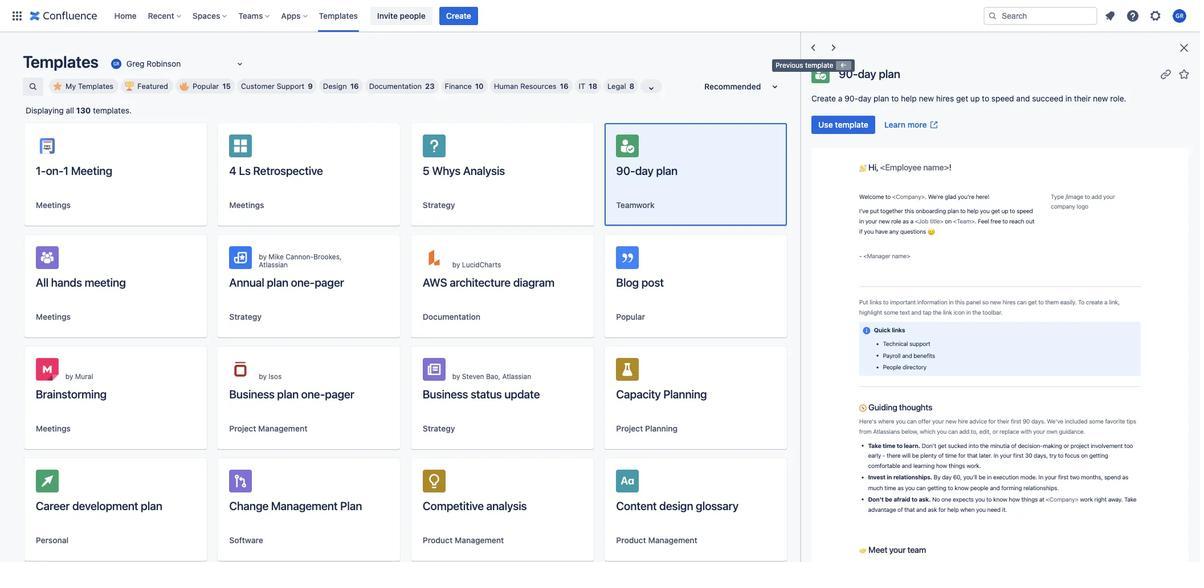 Task type: vqa. For each thing, say whether or not it's contained in the screenshot.


Task type: describe. For each thing, give the bounding box(es) containing it.
meetings button for ls
[[229, 200, 264, 211]]

analysis
[[463, 164, 505, 177]]

product for content design glossary
[[616, 535, 646, 545]]

speed
[[992, 93, 1014, 103]]

competitive
[[423, 499, 484, 512]]

cannon-
[[286, 253, 314, 261]]

and
[[1017, 93, 1030, 103]]

up
[[971, 93, 980, 103]]

management for content
[[648, 535, 698, 545]]

by for business plan one-pager
[[259, 372, 267, 381]]

design
[[323, 82, 347, 91]]

meetings for ls
[[229, 200, 264, 210]]

recommended button
[[698, 78, 789, 96]]

meetings button down brainstorming
[[36, 423, 71, 434]]

competitive analysis
[[423, 499, 527, 512]]

home link
[[111, 7, 140, 25]]

greg
[[127, 58, 144, 68]]

global element
[[7, 0, 982, 32]]

1
[[63, 164, 69, 177]]

spaces button
[[189, 7, 232, 25]]

spaces
[[193, 11, 220, 20]]

hires
[[936, 93, 954, 103]]

by for business status update
[[452, 372, 460, 381]]

aws
[[423, 276, 447, 289]]

business for business status update
[[423, 388, 468, 401]]

product management button for competitive
[[423, 535, 504, 546]]

diagram
[[513, 276, 555, 289]]

product management button for content
[[616, 535, 698, 546]]

career
[[36, 499, 70, 512]]

popular button
[[616, 311, 645, 323]]

finance 10
[[445, 82, 484, 91]]

product management for competitive
[[423, 535, 504, 545]]

←
[[841, 61, 847, 70]]

annual plan one-pager
[[229, 276, 344, 289]]

atlassian inside by mike cannon-brookes, atlassian
[[259, 261, 288, 269]]

appswitcher icon image
[[10, 9, 24, 23]]

featured button
[[121, 79, 173, 93]]

star blog post image
[[760, 253, 774, 267]]

1 to from the left
[[892, 93, 899, 103]]

documentation for documentation
[[423, 312, 481, 321]]

1 horizontal spatial atlassian
[[502, 372, 531, 381]]

management left plan
[[271, 499, 338, 512]]

strategy for 5
[[423, 200, 455, 210]]

capacity planning
[[616, 388, 707, 401]]

post
[[642, 276, 664, 289]]

2 new from the left
[[1093, 93, 1108, 103]]

use template
[[819, 120, 869, 129]]

settings icon image
[[1149, 9, 1163, 23]]

aws architecture diagram
[[423, 276, 555, 289]]

planning for project planning
[[645, 424, 678, 433]]

previous template
[[776, 61, 834, 70]]

by for brainstorming
[[65, 372, 73, 381]]

templates inside global element
[[319, 11, 358, 20]]

product management for content
[[616, 535, 698, 545]]

teamwork button
[[616, 200, 655, 211]]

product for competitive analysis
[[423, 535, 453, 545]]

planning for capacity planning
[[664, 388, 707, 401]]

steven
[[462, 372, 484, 381]]

0 vertical spatial popular
[[193, 82, 219, 91]]

1 vertical spatial templates
[[23, 52, 99, 71]]

create a 90-day plan to help new hires get up to speed and succeed in their new role.
[[812, 93, 1127, 103]]

strategy button for annual
[[229, 311, 262, 323]]

0 vertical spatial 90-
[[839, 67, 858, 80]]

meeting
[[71, 164, 112, 177]]

strategy for business
[[423, 424, 455, 433]]

invite
[[377, 11, 398, 20]]

meeting
[[85, 276, 126, 289]]

5
[[423, 164, 430, 177]]

4
[[229, 164, 236, 177]]

1 vertical spatial day
[[858, 93, 872, 103]]

project for capacity planning
[[616, 424, 643, 433]]

brookes,
[[314, 253, 342, 261]]

resources
[[521, 82, 557, 91]]

1-
[[36, 164, 46, 177]]

customer support 9
[[241, 82, 313, 91]]

whys
[[432, 164, 461, 177]]

one- for business
[[301, 388, 325, 401]]

previous
[[776, 61, 804, 70]]

help
[[901, 93, 917, 103]]

project planning button
[[616, 423, 678, 434]]

invite people button
[[370, 7, 433, 25]]

learn more link
[[878, 116, 946, 134]]

meetings button for hands
[[36, 311, 71, 323]]

open image
[[233, 57, 247, 71]]

130
[[76, 105, 91, 115]]

2 to from the left
[[982, 93, 990, 103]]

software
[[229, 535, 263, 545]]

legal
[[608, 82, 626, 91]]

get
[[957, 93, 969, 103]]

your profile and preferences image
[[1173, 9, 1187, 23]]

isos
[[269, 372, 282, 381]]

it
[[579, 82, 585, 91]]

teamwork
[[616, 200, 655, 210]]

ls
[[239, 164, 251, 177]]

15
[[222, 82, 231, 91]]

template for previous template
[[805, 61, 834, 70]]

in
[[1066, 93, 1072, 103]]

template for use template
[[835, 120, 869, 129]]

23
[[425, 82, 435, 91]]

create link
[[439, 7, 478, 25]]

meetings down brainstorming
[[36, 424, 71, 433]]

content
[[616, 499, 657, 512]]

personal button
[[36, 535, 68, 546]]

learn more
[[885, 120, 927, 129]]

documentation button
[[423, 311, 481, 323]]

change
[[229, 499, 269, 512]]

succeed
[[1032, 93, 1064, 103]]

meetings button for on-
[[36, 200, 71, 211]]

personal
[[36, 535, 68, 545]]

project for business plan one-pager
[[229, 424, 256, 433]]

management for business
[[258, 424, 307, 433]]

content design glossary
[[616, 499, 739, 512]]

it 18
[[579, 82, 597, 91]]



Task type: locate. For each thing, give the bounding box(es) containing it.
0 horizontal spatial 90-day plan
[[616, 164, 678, 177]]

0 horizontal spatial business
[[229, 388, 275, 401]]

1 project from the left
[[229, 424, 256, 433]]

1 vertical spatial popular
[[616, 312, 645, 321]]

create for create
[[446, 11, 471, 20]]

atlassian up annual plan one-pager
[[259, 261, 288, 269]]

planning down capacity planning
[[645, 424, 678, 433]]

16 left it
[[560, 82, 569, 91]]

templates inside button
[[78, 82, 114, 91]]

1 vertical spatial create
[[812, 93, 836, 103]]

share link image left star business status update image
[[548, 365, 562, 379]]

popular left 15 on the left top of the page
[[193, 82, 219, 91]]

legal 8
[[608, 82, 635, 91]]

one- down by mike cannon-brookes, atlassian
[[291, 276, 315, 289]]

star 90-day plan image
[[1178, 67, 1191, 81]]

home
[[114, 11, 137, 20]]

1 16 from the left
[[350, 82, 359, 91]]

2 business from the left
[[423, 388, 468, 401]]

documentation 23
[[369, 82, 435, 91]]

to
[[892, 93, 899, 103], [982, 93, 990, 103]]

10
[[475, 82, 484, 91]]

90- right a
[[845, 93, 859, 103]]

update
[[505, 388, 540, 401]]

management down business plan one-pager
[[258, 424, 307, 433]]

0 vertical spatial create
[[446, 11, 471, 20]]

2 16 from the left
[[560, 82, 569, 91]]

notification icon image
[[1104, 9, 1117, 23]]

design
[[660, 499, 693, 512]]

templates right my
[[78, 82, 114, 91]]

2 product management button from the left
[[616, 535, 698, 546]]

displaying
[[26, 105, 64, 115]]

pager for business plan one-pager
[[325, 388, 354, 401]]

new right help
[[919, 93, 934, 103]]

2 horizontal spatial share link image
[[1159, 67, 1173, 81]]

strategy down whys
[[423, 200, 455, 210]]

template down previous template image
[[805, 61, 834, 70]]

template right use
[[835, 120, 869, 129]]

meetings down ls
[[229, 200, 264, 210]]

0 vertical spatial 90-day plan
[[839, 67, 901, 80]]

0 vertical spatial atlassian
[[259, 261, 288, 269]]

by
[[259, 253, 267, 261], [452, 261, 460, 269], [65, 372, 73, 381], [259, 372, 267, 381], [452, 372, 460, 381]]

strategy button
[[423, 200, 455, 211], [229, 311, 262, 323], [423, 423, 455, 434]]

1 horizontal spatial new
[[1093, 93, 1108, 103]]

by mural
[[65, 372, 93, 381]]

2 vertical spatial strategy button
[[423, 423, 455, 434]]

atlassian up update
[[502, 372, 531, 381]]

1 horizontal spatial product management
[[616, 535, 698, 545]]

2 product from the left
[[616, 535, 646, 545]]

management down "competitive analysis"
[[455, 535, 504, 545]]

product down content
[[616, 535, 646, 545]]

9
[[308, 82, 313, 91]]

product management button down design
[[616, 535, 698, 546]]

share link image for star business status update image
[[548, 365, 562, 379]]

4 ls retrospective
[[229, 164, 323, 177]]

8
[[630, 82, 635, 91]]

management inside button
[[258, 424, 307, 433]]

16 right design
[[350, 82, 359, 91]]

strategy button down "business status update"
[[423, 423, 455, 434]]

banner containing home
[[0, 0, 1200, 32]]

share link image for star blog post image
[[742, 253, 755, 267]]

strategy down annual
[[229, 312, 262, 321]]

1 horizontal spatial popular
[[616, 312, 645, 321]]

1 vertical spatial template
[[835, 120, 869, 129]]

meetings for on-
[[36, 200, 71, 210]]

None text field
[[109, 58, 112, 70]]

all
[[36, 276, 48, 289]]

0 horizontal spatial popular
[[193, 82, 219, 91]]

mike
[[269, 253, 284, 261]]

more categories image
[[645, 82, 659, 95]]

star business status update image
[[566, 365, 580, 379]]

documentation down aws
[[423, 312, 481, 321]]

5 whys analysis
[[423, 164, 505, 177]]

1 horizontal spatial 16
[[560, 82, 569, 91]]

previous template image
[[807, 41, 820, 55]]

new
[[919, 93, 934, 103], [1093, 93, 1108, 103]]

0 horizontal spatial create
[[446, 11, 471, 20]]

glossary
[[696, 499, 739, 512]]

lucidcharts
[[462, 261, 501, 269]]

my templates
[[66, 82, 114, 91]]

my
[[66, 82, 76, 91]]

90-day plan up a
[[839, 67, 901, 80]]

invite people
[[377, 11, 426, 20]]

planning
[[664, 388, 707, 401], [645, 424, 678, 433]]

project planning
[[616, 424, 678, 433]]

popular
[[193, 82, 219, 91], [616, 312, 645, 321]]

16
[[350, 82, 359, 91], [560, 82, 569, 91]]

banner
[[0, 0, 1200, 32]]

create for create a 90-day plan to help new hires get up to speed and succeed in their new role.
[[812, 93, 836, 103]]

bao,
[[486, 372, 501, 381]]

day up teamwork
[[635, 164, 654, 177]]

one- for annual
[[291, 276, 315, 289]]

0 vertical spatial documentation
[[369, 82, 422, 91]]

search image
[[988, 11, 998, 20]]

meetings down all
[[36, 312, 71, 321]]

more
[[908, 120, 927, 129]]

people
[[400, 11, 426, 20]]

recommended
[[705, 82, 761, 91]]

annual
[[229, 276, 264, 289]]

all hands meeting
[[36, 276, 126, 289]]

1 horizontal spatial product
[[616, 535, 646, 545]]

confluence image
[[30, 9, 97, 23], [30, 9, 97, 23]]

0 vertical spatial pager
[[315, 276, 344, 289]]

1 product management from the left
[[423, 535, 504, 545]]

0 vertical spatial templates
[[319, 11, 358, 20]]

product down competitive
[[423, 535, 453, 545]]

management for competitive
[[455, 535, 504, 545]]

business down the steven
[[423, 388, 468, 401]]

meetings button down ls
[[229, 200, 264, 211]]

1 horizontal spatial project
[[616, 424, 643, 433]]

strategy button down annual
[[229, 311, 262, 323]]

project inside project management button
[[229, 424, 256, 433]]

0 horizontal spatial project
[[229, 424, 256, 433]]

1 horizontal spatial template
[[835, 120, 869, 129]]

0 horizontal spatial 16
[[350, 82, 359, 91]]

apps button
[[278, 7, 312, 25]]

0 horizontal spatial template
[[805, 61, 834, 70]]

create right people
[[446, 11, 471, 20]]

1-on-1 meeting
[[36, 164, 112, 177]]

planning right capacity
[[664, 388, 707, 401]]

retrospective
[[253, 164, 323, 177]]

business plan one-pager
[[229, 388, 354, 401]]

career development plan
[[36, 499, 162, 512]]

product management down competitive
[[423, 535, 504, 545]]

0 vertical spatial strategy button
[[423, 200, 455, 211]]

1 vertical spatial documentation
[[423, 312, 481, 321]]

templates right the apps popup button
[[319, 11, 358, 20]]

90- up a
[[839, 67, 858, 80]]

2 vertical spatial day
[[635, 164, 654, 177]]

2 project from the left
[[616, 424, 643, 433]]

product management down design
[[616, 535, 698, 545]]

project management button
[[229, 423, 307, 434]]

software button
[[229, 535, 263, 546]]

use
[[819, 120, 833, 129]]

status
[[471, 388, 502, 401]]

planning inside project planning button
[[645, 424, 678, 433]]

new left role.
[[1093, 93, 1108, 103]]

1 vertical spatial 90-
[[845, 93, 859, 103]]

2 vertical spatial strategy
[[423, 424, 455, 433]]

1 product from the left
[[423, 535, 453, 545]]

human resources 16
[[494, 82, 569, 91]]

1 vertical spatial strategy
[[229, 312, 262, 321]]

90-day plan up teamwork
[[616, 164, 678, 177]]

meetings button down on- on the top left
[[36, 200, 71, 211]]

template
[[805, 61, 834, 70], [835, 120, 869, 129]]

meetings down on- on the top left
[[36, 200, 71, 210]]

plan
[[340, 499, 362, 512]]

business for business plan one-pager
[[229, 388, 275, 401]]

business status update
[[423, 388, 540, 401]]

project management
[[229, 424, 307, 433]]

featured
[[137, 82, 168, 91]]

1 product management button from the left
[[423, 535, 504, 546]]

strategy button down whys
[[423, 200, 455, 211]]

to right up
[[982, 93, 990, 103]]

templates up my
[[23, 52, 99, 71]]

90-day plan
[[839, 67, 901, 80], [616, 164, 678, 177]]

plan
[[879, 67, 901, 80], [874, 93, 889, 103], [656, 164, 678, 177], [267, 276, 288, 289], [277, 388, 299, 401], [141, 499, 162, 512]]

0 vertical spatial one-
[[291, 276, 315, 289]]

1 business from the left
[[229, 388, 275, 401]]

apps
[[281, 11, 301, 20]]

day right ←
[[858, 67, 877, 80]]

popular down blog
[[616, 312, 645, 321]]

1 vertical spatial pager
[[325, 388, 354, 401]]

business down by isos
[[229, 388, 275, 401]]

product management
[[423, 535, 504, 545], [616, 535, 698, 545]]

template inside button
[[835, 120, 869, 129]]

1 horizontal spatial business
[[423, 388, 468, 401]]

share link image left star blog post image
[[742, 253, 755, 267]]

by for annual plan one-pager
[[259, 253, 267, 261]]

90- up teamwork
[[616, 164, 635, 177]]

0 horizontal spatial new
[[919, 93, 934, 103]]

0 horizontal spatial documentation
[[369, 82, 422, 91]]

support
[[277, 82, 305, 91]]

0 vertical spatial strategy
[[423, 200, 455, 210]]

1 vertical spatial strategy button
[[229, 311, 262, 323]]

1 horizontal spatial documentation
[[423, 312, 481, 321]]

1 vertical spatial one-
[[301, 388, 325, 401]]

learn
[[885, 120, 906, 129]]

0 horizontal spatial product management button
[[423, 535, 504, 546]]

0 horizontal spatial product
[[423, 535, 453, 545]]

1 horizontal spatial create
[[812, 93, 836, 103]]

displaying all 130 templates.
[[26, 105, 132, 115]]

blog post
[[616, 276, 664, 289]]

one- up project management
[[301, 388, 325, 401]]

1 vertical spatial atlassian
[[502, 372, 531, 381]]

1 horizontal spatial share link image
[[742, 253, 755, 267]]

0 horizontal spatial to
[[892, 93, 899, 103]]

2 vertical spatial share link image
[[548, 365, 562, 379]]

0 horizontal spatial product management
[[423, 535, 504, 545]]

pager for annual plan one-pager
[[315, 276, 344, 289]]

by left isos at the left
[[259, 372, 267, 381]]

by left lucidcharts
[[452, 261, 460, 269]]

help icon image
[[1126, 9, 1140, 23]]

create left a
[[812, 93, 836, 103]]

0 vertical spatial planning
[[664, 388, 707, 401]]

project
[[229, 424, 256, 433], [616, 424, 643, 433]]

teams
[[238, 11, 263, 20]]

share link image
[[1159, 67, 1173, 81], [742, 253, 755, 267], [548, 365, 562, 379]]

0 horizontal spatial share link image
[[548, 365, 562, 379]]

0 vertical spatial share link image
[[1159, 67, 1173, 81]]

1 horizontal spatial 90-day plan
[[839, 67, 901, 80]]

1 vertical spatial share link image
[[742, 253, 755, 267]]

1 horizontal spatial product management button
[[616, 535, 698, 546]]

2 vertical spatial templates
[[78, 82, 114, 91]]

18
[[589, 82, 597, 91]]

strategy down "business status update"
[[423, 424, 455, 433]]

1 horizontal spatial to
[[982, 93, 990, 103]]

by isos
[[259, 372, 282, 381]]

by left the mural
[[65, 372, 73, 381]]

recent
[[148, 11, 174, 20]]

recent button
[[145, 7, 186, 25]]

0 vertical spatial template
[[805, 61, 834, 70]]

Search field
[[984, 7, 1098, 25]]

meetings
[[36, 200, 71, 210], [229, 200, 264, 210], [36, 312, 71, 321], [36, 424, 71, 433]]

architecture
[[450, 276, 511, 289]]

2 vertical spatial 90-
[[616, 164, 635, 177]]

by left mike
[[259, 253, 267, 261]]

to left help
[[892, 93, 899, 103]]

1 new from the left
[[919, 93, 934, 103]]

strategy button for 5
[[423, 200, 455, 211]]

documentation for documentation 23
[[369, 82, 422, 91]]

development
[[72, 499, 138, 512]]

open search bar image
[[29, 82, 38, 91]]

project inside project planning button
[[616, 424, 643, 433]]

1 vertical spatial 90-day plan
[[616, 164, 678, 177]]

all
[[66, 105, 74, 115]]

90-
[[839, 67, 858, 80], [845, 93, 859, 103], [616, 164, 635, 177]]

create
[[446, 11, 471, 20], [812, 93, 836, 103]]

1 vertical spatial planning
[[645, 424, 678, 433]]

greg robinson
[[127, 58, 181, 68]]

strategy for annual
[[229, 312, 262, 321]]

meetings for hands
[[36, 312, 71, 321]]

close image
[[1178, 41, 1191, 55]]

by for aws architecture diagram
[[452, 261, 460, 269]]

day right a
[[858, 93, 872, 103]]

2 product management from the left
[[616, 535, 698, 545]]

product management button
[[423, 535, 504, 546], [616, 535, 698, 546]]

documentation left the 23
[[369, 82, 422, 91]]

next template image
[[827, 41, 841, 55]]

change management plan
[[229, 499, 362, 512]]

product management button down competitive
[[423, 535, 504, 546]]

share link image left 'star 90-day plan' image
[[1159, 67, 1173, 81]]

0 horizontal spatial atlassian
[[259, 261, 288, 269]]

by inside by mike cannon-brookes, atlassian
[[259, 253, 267, 261]]

meetings button down all
[[36, 311, 71, 323]]

management down design
[[648, 535, 698, 545]]

customer
[[241, 82, 275, 91]]

by left the steven
[[452, 372, 460, 381]]

blog
[[616, 276, 639, 289]]

strategy button for business
[[423, 423, 455, 434]]

0 vertical spatial day
[[858, 67, 877, 80]]

create inside global element
[[446, 11, 471, 20]]



